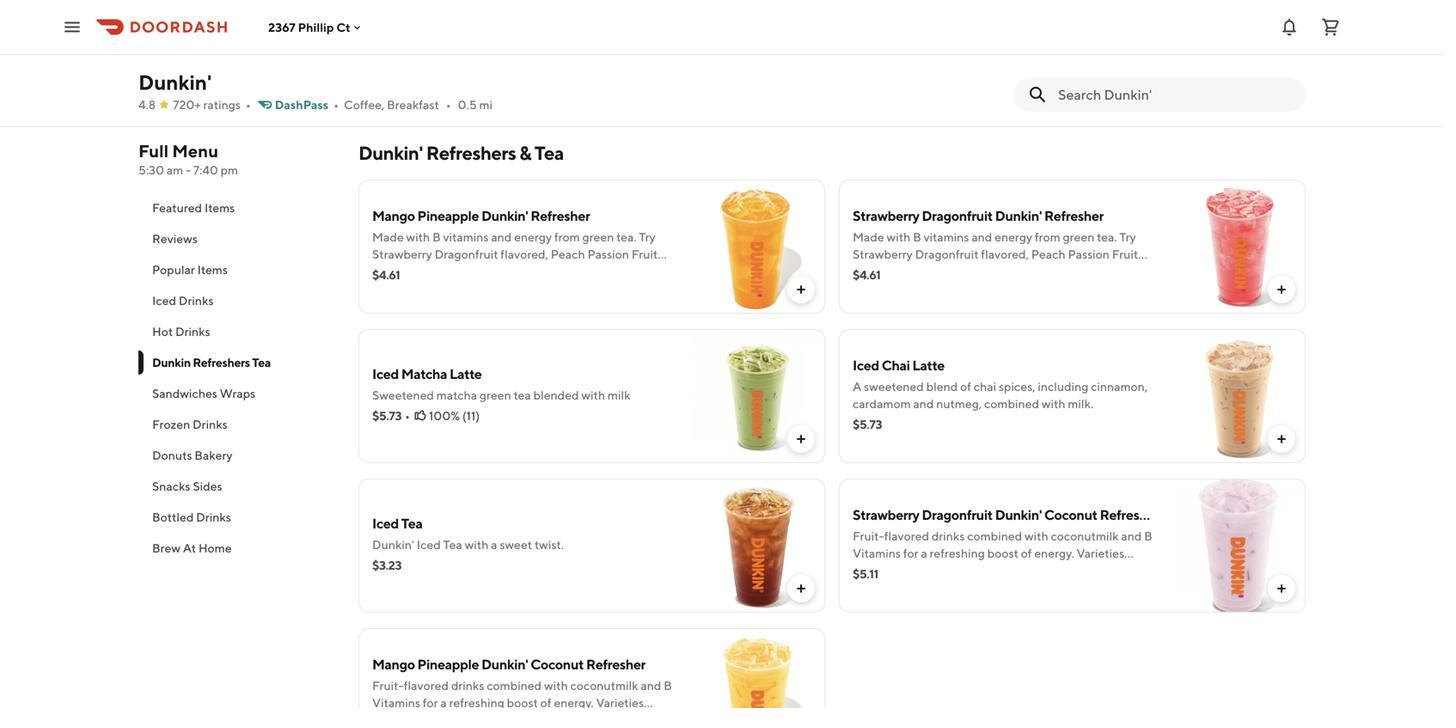 Task type: describe. For each thing, give the bounding box(es) containing it.
mi
[[479, 98, 493, 112]]

dunkin' for strawberry dragonfruit dunkin' coconut refresher fruit-flavored drinks combined with coconutmilk and b vitamins for a refreshing boost of energy. varieties include: strawberry dragonfruit, peach passion fruit and mango pineapple flavors.
[[996, 507, 1042, 523]]

fruit for mango pineapple dunkin' refresher
[[632, 247, 658, 261]]

hot drinks button
[[138, 317, 338, 347]]

varieties
[[1077, 547, 1125, 561]]

iced chai latte a sweetened blend of chai spices, including cinnamon, cardamom and nutmeg, combined with milk. $5.73
[[853, 357, 1148, 432]]

sweetened
[[864, 380, 924, 394]]

green for strawberry dragonfruit dunkin' refresher
[[1064, 230, 1095, 244]]

full menu 5:30 am - 7:40 pm
[[138, 141, 238, 177]]

matcha
[[401, 366, 447, 382]]

home
[[199, 541, 232, 556]]

strawberry dragonfruit dunkin' refresher image
[[1172, 180, 1306, 314]]

made for strawberry
[[853, 230, 885, 244]]

$5.11
[[853, 567, 879, 581]]

refreshing for pineapple
[[449, 696, 505, 709]]

frozen
[[152, 418, 190, 432]]

pineapple inside strawberry dragonfruit dunkin' refresher made with b vitamins and energy from green tea. try strawberry dragonfruit flavored, peach passion fruit flavored and mango pineapple flavored.
[[965, 264, 1020, 279]]

iced for tea
[[372, 516, 399, 532]]

coffee, breakfast • 0.5 mi
[[344, 98, 493, 112]]

ct
[[337, 20, 351, 34]]

bottled
[[152, 510, 194, 525]]

4.8
[[138, 98, 156, 112]]

mango inside strawberry dragonfruit dunkin' coconut refresher fruit-flavored drinks combined with coconutmilk and b vitamins for a refreshing boost of energy. varieties include: strawberry dragonfruit, peach passion fruit and mango pineapple flavors.
[[876, 581, 915, 595]]

combined inside iced chai latte a sweetened blend of chai spices, including cinnamon, cardamom and nutmeg, combined with milk. $5.73
[[985, 397, 1040, 411]]

pineapple inside strawberry dragonfruit dunkin' coconut refresher fruit-flavored drinks combined with coconutmilk and b vitamins for a refreshing boost of energy. varieties include: strawberry dragonfruit, peach passion fruit and mango pineapple flavors.
[[917, 581, 973, 595]]

iced matcha latte sweetened matcha green tea blended with milk
[[372, 366, 631, 403]]

am
[[167, 163, 183, 177]]

twist.
[[535, 538, 564, 552]]

with inside strawberry dragonfruit dunkin' refresher made with b vitamins and energy from green tea. try strawberry dragonfruit flavored, peach passion fruit flavored and mango pineapple flavored.
[[887, 230, 911, 244]]

refresher inside strawberry dragonfruit dunkin' refresher made with b vitamins and energy from green tea. try strawberry dragonfruit flavored, peach passion fruit flavored and mango pineapple flavored.
[[1045, 208, 1104, 224]]

$3.23
[[372, 559, 402, 573]]

vitamins for mango
[[372, 696, 421, 709]]

tea down hot drinks button
[[252, 356, 271, 370]]

coconut for dragonfruit
[[1045, 507, 1098, 523]]

add item to cart image for strawberry dragonfruit dunkin' coconut refresher
[[1276, 582, 1289, 596]]

energy. for pineapple
[[554, 696, 594, 709]]

brew
[[152, 541, 181, 556]]

popular
[[152, 263, 195, 277]]

iced tea dunkin' iced tea with a sweet twist. $3.23
[[372, 516, 564, 573]]

for for dragonfruit
[[904, 547, 919, 561]]

phillip
[[298, 20, 334, 34]]

b inside the mango pineapple dunkin' coconut refresher fruit-flavored drinks combined with coconutmilk and b vitamins for a refreshing boost of energy. varietie
[[664, 679, 672, 693]]

mango inside the mango pineapple dunkin' coconut refresher fruit-flavored drinks combined with coconutmilk and b vitamins for a refreshing boost of energy. varietie
[[372, 657, 415, 673]]

tea. for mango pineapple dunkin' refresher
[[617, 230, 637, 244]]

0.5
[[458, 98, 477, 112]]

items for featured items
[[205, 201, 235, 215]]

dunkin' for iced tea dunkin' iced tea with a sweet twist. $3.23
[[372, 538, 415, 552]]

iced drinks button
[[138, 286, 338, 317]]

a for pineapple
[[441, 696, 447, 709]]

sandwiches
[[152, 387, 218, 401]]

reviews
[[152, 232, 198, 246]]

frozen drinks
[[152, 418, 228, 432]]

snacks
[[152, 480, 191, 494]]

flavored, for pineapple
[[501, 247, 549, 261]]

sweet
[[500, 538, 532, 552]]

2367 phillip ct
[[268, 20, 351, 34]]

cinnamon,
[[1092, 380, 1148, 394]]

open menu image
[[62, 17, 83, 37]]

popular items button
[[138, 255, 338, 286]]

passion inside strawberry dragonfruit dunkin' coconut refresher fruit-flavored drinks combined with coconutmilk and b vitamins for a refreshing boost of energy. varieties include: strawberry dragonfruit, peach passion fruit and mango pineapple flavors.
[[1067, 564, 1109, 578]]

peach for strawberry dragonfruit dunkin' refresher
[[1032, 247, 1066, 261]]

b inside strawberry dragonfruit dunkin' coconut refresher fruit-flavored drinks combined with coconutmilk and b vitamins for a refreshing boost of energy. varieties include: strawberry dragonfruit, peach passion fruit and mango pineapple flavors.
[[1145, 529, 1153, 544]]

tea. for strawberry dragonfruit dunkin' refresher
[[1098, 230, 1118, 244]]

sweetened
[[372, 388, 434, 403]]

hot
[[152, 325, 173, 339]]

coconutmilk for pineapple
[[571, 679, 639, 693]]

0 horizontal spatial $5.73
[[372, 409, 402, 423]]

of for pineapple
[[541, 696, 552, 709]]

dashpass •
[[275, 98, 339, 112]]

100%
[[429, 409, 460, 423]]

flavors.
[[975, 581, 1014, 595]]

vitamins for strawberry
[[853, 547, 901, 561]]

featured
[[152, 201, 202, 215]]

boost for dragonfruit
[[988, 547, 1019, 561]]

coconut for pineapple
[[531, 657, 584, 673]]

tea up $3.23
[[401, 516, 423, 532]]

tea left "sweet"
[[443, 538, 463, 552]]

nutmeg,
[[937, 397, 982, 411]]

$4.61 for mango
[[372, 268, 400, 282]]

-
[[186, 163, 191, 177]]

add item to cart image for iced matcha latte
[[795, 433, 808, 446]]

matcha
[[437, 388, 477, 403]]

spices,
[[999, 380, 1036, 394]]

bottled drinks button
[[138, 502, 338, 533]]

fruit- for mango
[[372, 679, 404, 693]]

fruit- for strawberry
[[853, 529, 885, 544]]

full
[[138, 141, 169, 161]]

add item to cart image for strawberry dragonfruit dunkin' refresher
[[1276, 283, 1289, 297]]

from for mango pineapple dunkin' refresher
[[555, 230, 580, 244]]

720+ ratings •
[[173, 98, 251, 112]]

snacks sides button
[[138, 471, 338, 502]]

strawberry dragonfruit dunkin' refresher made with b vitamins and energy from green tea. try strawberry dragonfruit flavored, peach passion fruit flavored and mango pineapple flavored.
[[853, 208, 1139, 279]]

coconutmilk for dragonfruit
[[1051, 529, 1119, 544]]

2367
[[268, 20, 296, 34]]

flavored, for dragonfruit
[[982, 247, 1030, 261]]

mango pineapple dunkin' coconut refresher fruit-flavored drinks combined with coconutmilk and b vitamins for a refreshing boost of energy. varietie
[[372, 657, 672, 709]]

dunkin' refreshers & tea
[[359, 142, 564, 164]]

dragonfruit inside mango pineapple dunkin' refresher made with b vitamins and energy from green tea. try strawberry dragonfruit flavored, peach passion fruit flavored and mango pineapple flavored.
[[435, 247, 498, 261]]

refreshers for dunkin
[[193, 356, 250, 370]]

snacks sides
[[152, 480, 222, 494]]

7:40
[[193, 163, 218, 177]]

iced matcha latte image
[[692, 329, 826, 464]]

notification bell image
[[1280, 17, 1300, 37]]

bottled drinks
[[152, 510, 231, 525]]

drinks for pineapple
[[451, 679, 485, 693]]

donuts bakery button
[[138, 440, 338, 471]]

flavored. for strawberry dragonfruit dunkin' refresher
[[1022, 264, 1070, 279]]

cardamom
[[853, 397, 911, 411]]

flavored inside strawberry dragonfruit dunkin' refresher made with b vitamins and energy from green tea. try strawberry dragonfruit flavored, peach passion fruit flavored and mango pineapple flavored.
[[853, 264, 898, 279]]

fruit for strawberry dragonfruit dunkin' refresher
[[1113, 247, 1139, 261]]

energy for pineapple
[[514, 230, 552, 244]]

wraps
[[220, 387, 256, 401]]

add item to cart image for iced tea
[[795, 582, 808, 596]]

try for mango pineapple dunkin' refresher
[[639, 230, 656, 244]]

items for popular items
[[197, 263, 228, 277]]

pm
[[221, 163, 238, 177]]

720+
[[173, 98, 201, 112]]

fruit inside strawberry dragonfruit dunkin' coconut refresher fruit-flavored drinks combined with coconutmilk and b vitamins for a refreshing boost of energy. varieties include: strawberry dragonfruit, peach passion fruit and mango pineapple flavors.
[[1111, 564, 1137, 578]]

donuts bakery
[[152, 449, 233, 463]]

$5.73 •
[[372, 409, 410, 423]]

drinks for frozen drinks
[[193, 418, 228, 432]]

add item to cart image for mango pineapple dunkin' refresher
[[795, 283, 808, 297]]

2367 phillip ct button
[[268, 20, 364, 34]]

flavored. for mango pineapple dunkin' refresher
[[542, 264, 589, 279]]

made for mango
[[372, 230, 404, 244]]

with inside iced tea dunkin' iced tea with a sweet twist. $3.23
[[465, 538, 489, 552]]

milk.
[[1069, 397, 1094, 411]]

breakfast
[[387, 98, 439, 112]]

dashpass
[[275, 98, 329, 112]]

strawberry inside mango pineapple dunkin' refresher made with b vitamins and energy from green tea. try strawberry dragonfruit flavored, peach passion fruit flavored and mango pineapple flavored.
[[372, 247, 432, 261]]

(11)
[[463, 409, 480, 423]]

iced for drinks
[[152, 294, 176, 308]]

tea
[[514, 388, 531, 403]]

combined for pineapple
[[487, 679, 542, 693]]

$4.61 for strawberry
[[853, 268, 881, 282]]

$3.11
[[372, 49, 398, 64]]

strawberry dragonfruit dunkin' coconut refresher fruit-flavored drinks combined with coconutmilk and b vitamins for a refreshing boost of energy. varieties include: strawberry dragonfruit, peach passion fruit and mango pineapple flavors.
[[853, 507, 1160, 595]]

frozen drinks button
[[138, 409, 338, 440]]

refresher inside mango pineapple dunkin' refresher made with b vitamins and energy from green tea. try strawberry dragonfruit flavored, peach passion fruit flavored and mango pineapple flavored.
[[531, 208, 590, 224]]

at
[[183, 541, 196, 556]]

hot drinks
[[152, 325, 210, 339]]

green for mango pineapple dunkin' refresher
[[583, 230, 614, 244]]

bakery
[[195, 449, 233, 463]]

Item Search search field
[[1059, 85, 1293, 104]]

featured items
[[152, 201, 235, 215]]



Task type: locate. For each thing, give the bounding box(es) containing it.
5:30
[[138, 163, 164, 177]]

combined for dragonfruit
[[968, 529, 1023, 544]]

• left 0.5
[[446, 98, 451, 112]]

1 vertical spatial vitamins
[[372, 696, 421, 709]]

dunkin' for mango pineapple dunkin' refresher made with b vitamins and energy from green tea. try strawberry dragonfruit flavored, peach passion fruit flavored and mango pineapple flavored.
[[482, 208, 528, 224]]

dragonfruit,
[[961, 564, 1028, 578]]

1 energy from the left
[[514, 230, 552, 244]]

tea
[[535, 142, 564, 164], [252, 356, 271, 370], [401, 516, 423, 532], [443, 538, 463, 552]]

iced
[[152, 294, 176, 308], [853, 357, 880, 374], [372, 366, 399, 382], [372, 516, 399, 532], [417, 538, 441, 552]]

strawberry
[[853, 208, 920, 224], [372, 247, 432, 261], [853, 247, 913, 261], [853, 507, 920, 523], [899, 564, 959, 578]]

dunkin
[[152, 356, 191, 370]]

a
[[853, 380, 862, 394]]

1 horizontal spatial drinks
[[932, 529, 965, 544]]

energy for dragonfruit
[[995, 230, 1033, 244]]

items right the popular
[[197, 263, 228, 277]]

1 horizontal spatial refreshing
[[930, 547, 986, 561]]

• left coffee,
[[334, 98, 339, 112]]

0 horizontal spatial $4.61
[[372, 268, 400, 282]]

0 vertical spatial for
[[904, 547, 919, 561]]

drinks for bottled drinks
[[196, 510, 231, 525]]

energy. inside strawberry dragonfruit dunkin' coconut refresher fruit-flavored drinks combined with coconutmilk and b vitamins for a refreshing boost of energy. varieties include: strawberry dragonfruit, peach passion fruit and mango pineapple flavors.
[[1035, 547, 1075, 561]]

drinks for dragonfruit
[[932, 529, 965, 544]]

refreshers up wraps
[[193, 356, 250, 370]]

combined inside strawberry dragonfruit dunkin' coconut refresher fruit-flavored drinks combined with coconutmilk and b vitamins for a refreshing boost of energy. varieties include: strawberry dragonfruit, peach passion fruit and mango pineapple flavors.
[[968, 529, 1023, 544]]

donuts
[[152, 449, 192, 463]]

refreshers
[[426, 142, 516, 164], [193, 356, 250, 370]]

1 vertical spatial boost
[[507, 696, 538, 709]]

latte inside iced chai latte a sweetened blend of chai spices, including cinnamon, cardamom and nutmeg, combined with milk. $5.73
[[913, 357, 945, 374]]

a for dragonfruit
[[921, 547, 928, 561]]

from inside mango pineapple dunkin' refresher made with b vitamins and energy from green tea. try strawberry dragonfruit flavored, peach passion fruit flavored and mango pineapple flavored.
[[555, 230, 580, 244]]

1 horizontal spatial $4.61
[[853, 268, 881, 282]]

peach
[[551, 247, 585, 261], [1032, 247, 1066, 261], [1030, 564, 1065, 578]]

0 horizontal spatial flavored,
[[501, 247, 549, 261]]

1 vertical spatial coconut
[[531, 657, 584, 673]]

0 horizontal spatial made
[[372, 230, 404, 244]]

brew at home button
[[138, 533, 338, 564]]

1 vitamins from the left
[[443, 230, 489, 244]]

vitamins
[[443, 230, 489, 244], [924, 230, 970, 244]]

latte inside iced matcha latte sweetened matcha green tea blended with milk
[[450, 366, 482, 382]]

coconut inside strawberry dragonfruit dunkin' coconut refresher fruit-flavored drinks combined with coconutmilk and b vitamins for a refreshing boost of energy. varieties include: strawberry dragonfruit, peach passion fruit and mango pineapple flavors.
[[1045, 507, 1098, 523]]

0 vertical spatial coconutmilk
[[1051, 529, 1119, 544]]

passion inside strawberry dragonfruit dunkin' refresher made with b vitamins and energy from green tea. try strawberry dragonfruit flavored, peach passion fruit flavored and mango pineapple flavored.
[[1069, 247, 1110, 261]]

1 horizontal spatial a
[[491, 538, 498, 552]]

latte up blend
[[913, 357, 945, 374]]

tea.
[[617, 230, 637, 244], [1098, 230, 1118, 244]]

0 vertical spatial fruit-
[[853, 529, 885, 544]]

1 horizontal spatial boost
[[988, 547, 1019, 561]]

fruit inside strawberry dragonfruit dunkin' refresher made with b vitamins and energy from green tea. try strawberry dragonfruit flavored, peach passion fruit flavored and mango pineapple flavored.
[[1113, 247, 1139, 261]]

refreshers down 0.5
[[426, 142, 516, 164]]

0 vertical spatial vitamins
[[853, 547, 901, 561]]

drinks inside the mango pineapple dunkin' coconut refresher fruit-flavored drinks combined with coconutmilk and b vitamins for a refreshing boost of energy. varietie
[[451, 679, 485, 693]]

peach for mango pineapple dunkin' refresher
[[551, 247, 585, 261]]

boost for pineapple
[[507, 696, 538, 709]]

combined
[[985, 397, 1040, 411], [968, 529, 1023, 544], [487, 679, 542, 693]]

1 tea. from the left
[[617, 230, 637, 244]]

latte for iced chai latte
[[913, 357, 945, 374]]

0 horizontal spatial energy
[[514, 230, 552, 244]]

iced inside button
[[152, 294, 176, 308]]

mango pineapple dunkin' refresher made with b vitamins and energy from green tea. try strawberry dragonfruit flavored, peach passion fruit flavored and mango pineapple flavored.
[[372, 208, 658, 279]]

0 items, open order cart image
[[1321, 17, 1342, 37]]

1 horizontal spatial made
[[853, 230, 885, 244]]

try inside mango pineapple dunkin' refresher made with b vitamins and energy from green tea. try strawberry dragonfruit flavored, peach passion fruit flavored and mango pineapple flavored.
[[639, 230, 656, 244]]

fruit- inside the mango pineapple dunkin' coconut refresher fruit-flavored drinks combined with coconutmilk and b vitamins for a refreshing boost of energy. varietie
[[372, 679, 404, 693]]

items up reviews button
[[205, 201, 235, 215]]

b
[[433, 230, 441, 244], [913, 230, 922, 244], [1145, 529, 1153, 544], [664, 679, 672, 693]]

0 horizontal spatial energy.
[[554, 696, 594, 709]]

boost inside strawberry dragonfruit dunkin' coconut refresher fruit-flavored drinks combined with coconutmilk and b vitamins for a refreshing boost of energy. varieties include: strawberry dragonfruit, peach passion fruit and mango pineapple flavors.
[[988, 547, 1019, 561]]

and inside the mango pineapple dunkin' coconut refresher fruit-flavored drinks combined with coconutmilk and b vitamins for a refreshing boost of energy. varietie
[[641, 679, 662, 693]]

green
[[583, 230, 614, 244], [1064, 230, 1095, 244], [480, 388, 512, 403]]

pineapple inside the mango pineapple dunkin' coconut refresher fruit-flavored drinks combined with coconutmilk and b vitamins for a refreshing boost of energy. varietie
[[418, 657, 479, 673]]

0 vertical spatial combined
[[985, 397, 1040, 411]]

flavored inside strawberry dragonfruit dunkin' coconut refresher fruit-flavored drinks combined with coconutmilk and b vitamins for a refreshing boost of energy. varieties include: strawberry dragonfruit, peach passion fruit and mango pineapple flavors.
[[885, 529, 930, 544]]

chai
[[882, 357, 910, 374]]

iced inside iced matcha latte sweetened matcha green tea blended with milk
[[372, 366, 399, 382]]

try inside strawberry dragonfruit dunkin' refresher made with b vitamins and energy from green tea. try strawberry dragonfruit flavored, peach passion fruit flavored and mango pineapple flavored.
[[1120, 230, 1137, 244]]

chai
[[974, 380, 997, 394]]

drinks up bakery
[[193, 418, 228, 432]]

flavored inside mango pineapple dunkin' refresher made with b vitamins and energy from green tea. try strawberry dragonfruit flavored, peach passion fruit flavored and mango pineapple flavored.
[[372, 264, 417, 279]]

include:
[[853, 564, 897, 578]]

green inside strawberry dragonfruit dunkin' refresher made with b vitamins and energy from green tea. try strawberry dragonfruit flavored, peach passion fruit flavored and mango pineapple flavored.
[[1064, 230, 1095, 244]]

drinks for iced drinks
[[179, 294, 214, 308]]

1 add item to cart image from the top
[[1276, 283, 1289, 297]]

vitamins inside mango pineapple dunkin' refresher made with b vitamins and energy from green tea. try strawberry dragonfruit flavored, peach passion fruit flavored and mango pineapple flavored.
[[443, 230, 489, 244]]

try for strawberry dragonfruit dunkin' refresher
[[1120, 230, 1137, 244]]

vitamins for pineapple
[[443, 230, 489, 244]]

a inside the mango pineapple dunkin' coconut refresher fruit-flavored drinks combined with coconutmilk and b vitamins for a refreshing boost of energy. varietie
[[441, 696, 447, 709]]

a inside iced tea dunkin' iced tea with a sweet twist. $3.23
[[491, 538, 498, 552]]

1 horizontal spatial $5.73
[[853, 418, 883, 432]]

with inside strawberry dragonfruit dunkin' coconut refresher fruit-flavored drinks combined with coconutmilk and b vitamins for a refreshing boost of energy. varieties include: strawberry dragonfruit, peach passion fruit and mango pineapple flavors.
[[1025, 529, 1049, 544]]

iced for matcha
[[372, 366, 399, 382]]

for
[[904, 547, 919, 561], [423, 696, 438, 709]]

1 horizontal spatial green
[[583, 230, 614, 244]]

$5.73 down sweetened
[[372, 409, 402, 423]]

coffee,
[[344, 98, 385, 112]]

peach inside strawberry dragonfruit dunkin' coconut refresher fruit-flavored drinks combined with coconutmilk and b vitamins for a refreshing boost of energy. varieties include: strawberry dragonfruit, peach passion fruit and mango pineapple flavors.
[[1030, 564, 1065, 578]]

1 horizontal spatial vitamins
[[853, 547, 901, 561]]

fruit- inside strawberry dragonfruit dunkin' coconut refresher fruit-flavored drinks combined with coconutmilk and b vitamins for a refreshing boost of energy. varieties include: strawberry dragonfruit, peach passion fruit and mango pineapple flavors.
[[853, 529, 885, 544]]

• down sweetened
[[405, 409, 410, 423]]

fruit
[[632, 247, 658, 261], [1113, 247, 1139, 261], [1111, 564, 1137, 578]]

1 horizontal spatial energy
[[995, 230, 1033, 244]]

dunkin' for strawberry dragonfruit dunkin' refresher made with b vitamins and energy from green tea. try strawberry dragonfruit flavored, peach passion fruit flavored and mango pineapple flavored.
[[996, 208, 1042, 224]]

brew at home
[[152, 541, 232, 556]]

1 horizontal spatial try
[[1120, 230, 1137, 244]]

drinks right "hot"
[[175, 325, 210, 339]]

1 horizontal spatial tea.
[[1098, 230, 1118, 244]]

with inside iced matcha latte sweetened matcha green tea blended with milk
[[582, 388, 606, 403]]

drinks down popular items
[[179, 294, 214, 308]]

with inside iced chai latte a sweetened blend of chai spices, including cinnamon, cardamom and nutmeg, combined with milk. $5.73
[[1042, 397, 1066, 411]]

tea right &
[[535, 142, 564, 164]]

1 vertical spatial fruit-
[[372, 679, 404, 693]]

energy. for dragonfruit
[[1035, 547, 1075, 561]]

refreshing for dragonfruit
[[930, 547, 986, 561]]

add item to cart image
[[795, 283, 808, 297], [795, 433, 808, 446], [1276, 433, 1289, 446], [795, 582, 808, 596]]

flavored.
[[542, 264, 589, 279], [1022, 264, 1070, 279]]

1 flavored. from the left
[[542, 264, 589, 279]]

tea. inside strawberry dragonfruit dunkin' refresher made with b vitamins and energy from green tea. try strawberry dragonfruit flavored, peach passion fruit flavored and mango pineapple flavored.
[[1098, 230, 1118, 244]]

made inside strawberry dragonfruit dunkin' refresher made with b vitamins and energy from green tea. try strawberry dragonfruit flavored, peach passion fruit flavored and mango pineapple flavored.
[[853, 230, 885, 244]]

dunkin' for mango pineapple dunkin' coconut refresher fruit-flavored drinks combined with coconutmilk and b vitamins for a refreshing boost of energy. varietie
[[482, 657, 528, 673]]

1 horizontal spatial flavored.
[[1022, 264, 1070, 279]]

0 horizontal spatial vitamins
[[372, 696, 421, 709]]

including
[[1038, 380, 1089, 394]]

vitamins
[[853, 547, 901, 561], [372, 696, 421, 709]]

0 horizontal spatial refreshers
[[193, 356, 250, 370]]

0 horizontal spatial boost
[[507, 696, 538, 709]]

1 made from the left
[[372, 230, 404, 244]]

0 horizontal spatial green
[[480, 388, 512, 403]]

flavored inside the mango pineapple dunkin' coconut refresher fruit-flavored drinks combined with coconutmilk and b vitamins for a refreshing boost of energy. varietie
[[404, 679, 449, 693]]

and
[[491, 230, 512, 244], [972, 230, 993, 244], [420, 264, 440, 279], [901, 264, 921, 279], [914, 397, 934, 411], [1122, 529, 1143, 544], [853, 581, 874, 595], [641, 679, 662, 693]]

flavored
[[372, 264, 417, 279], [853, 264, 898, 279], [885, 529, 930, 544], [404, 679, 449, 693]]

1 horizontal spatial fruit-
[[853, 529, 885, 544]]

dunkin' midnight image
[[692, 0, 826, 104]]

vitamins inside strawberry dragonfruit dunkin' refresher made with b vitamins and energy from green tea. try strawberry dragonfruit flavored, peach passion fruit flavored and mango pineapple flavored.
[[924, 230, 970, 244]]

a
[[491, 538, 498, 552], [921, 547, 928, 561], [441, 696, 447, 709]]

0 vertical spatial refreshing
[[930, 547, 986, 561]]

a inside strawberry dragonfruit dunkin' coconut refresher fruit-flavored drinks combined with coconutmilk and b vitamins for a refreshing boost of energy. varieties include: strawberry dragonfruit, peach passion fruit and mango pineapple flavors.
[[921, 547, 928, 561]]

sandwiches wraps button
[[138, 378, 338, 409]]

iced chai latte image
[[1172, 329, 1306, 464]]

combined inside the mango pineapple dunkin' coconut refresher fruit-flavored drinks combined with coconutmilk and b vitamins for a refreshing boost of energy. varietie
[[487, 679, 542, 693]]

2 horizontal spatial a
[[921, 547, 928, 561]]

refresher inside the mango pineapple dunkin' coconut refresher fruit-flavored drinks combined with coconutmilk and b vitamins for a refreshing boost of energy. varietie
[[586, 657, 646, 673]]

$5.73
[[372, 409, 402, 423], [853, 418, 883, 432]]

0 horizontal spatial refreshing
[[449, 696, 505, 709]]

blend
[[927, 380, 958, 394]]

1 try from the left
[[639, 230, 656, 244]]

0 vertical spatial items
[[205, 201, 235, 215]]

1 vertical spatial refreshing
[[449, 696, 505, 709]]

1 horizontal spatial flavored,
[[982, 247, 1030, 261]]

dunkin refreshers tea
[[152, 356, 271, 370]]

peach inside strawberry dragonfruit dunkin' refresher made with b vitamins and energy from green tea. try strawberry dragonfruit flavored, peach passion fruit flavored and mango pineapple flavored.
[[1032, 247, 1066, 261]]

fruit inside mango pineapple dunkin' refresher made with b vitamins and energy from green tea. try strawberry dragonfruit flavored, peach passion fruit flavored and mango pineapple flavored.
[[632, 247, 658, 261]]

coconut
[[1045, 507, 1098, 523], [531, 657, 584, 673]]

boost inside the mango pineapple dunkin' coconut refresher fruit-flavored drinks combined with coconutmilk and b vitamins for a refreshing boost of energy. varietie
[[507, 696, 538, 709]]

with inside mango pineapple dunkin' refresher made with b vitamins and energy from green tea. try strawberry dragonfruit flavored, peach passion fruit flavored and mango pineapple flavored.
[[406, 230, 430, 244]]

mango pineapple dunkin' refresher image
[[692, 180, 826, 314]]

made inside mango pineapple dunkin' refresher made with b vitamins and energy from green tea. try strawberry dragonfruit flavored, peach passion fruit flavored and mango pineapple flavored.
[[372, 230, 404, 244]]

passion
[[588, 247, 630, 261], [1069, 247, 1110, 261], [1067, 564, 1109, 578]]

1 from from the left
[[555, 230, 580, 244]]

from for strawberry dragonfruit dunkin' refresher
[[1035, 230, 1061, 244]]

mango inside strawberry dragonfruit dunkin' refresher made with b vitamins and energy from green tea. try strawberry dragonfruit flavored, peach passion fruit flavored and mango pineapple flavored.
[[924, 264, 962, 279]]

dragonfruit
[[922, 208, 993, 224], [435, 247, 498, 261], [916, 247, 979, 261], [922, 507, 993, 523]]

sandwiches wraps
[[152, 387, 256, 401]]

0 vertical spatial add item to cart image
[[1276, 283, 1289, 297]]

0 vertical spatial boost
[[988, 547, 1019, 561]]

reviews button
[[138, 224, 338, 255]]

1 vertical spatial coconutmilk
[[571, 679, 639, 693]]

add item to cart image for iced chai latte
[[1276, 433, 1289, 446]]

2 energy from the left
[[995, 230, 1033, 244]]

0 vertical spatial drinks
[[932, 529, 965, 544]]

drinks inside strawberry dragonfruit dunkin' coconut refresher fruit-flavored drinks combined with coconutmilk and b vitamins for a refreshing boost of energy. varieties include: strawberry dragonfruit, peach passion fruit and mango pineapple flavors.
[[932, 529, 965, 544]]

2 add item to cart image from the top
[[1276, 582, 1289, 596]]

flavored, inside strawberry dragonfruit dunkin' refresher made with b vitamins and energy from green tea. try strawberry dragonfruit flavored, peach passion fruit flavored and mango pineapple flavored.
[[982, 247, 1030, 261]]

of inside iced chai latte a sweetened blend of chai spices, including cinnamon, cardamom and nutmeg, combined with milk. $5.73
[[961, 380, 972, 394]]

for inside the mango pineapple dunkin' coconut refresher fruit-flavored drinks combined with coconutmilk and b vitamins for a refreshing boost of energy. varietie
[[423, 696, 438, 709]]

green inside iced matcha latte sweetened matcha green tea blended with milk
[[480, 388, 512, 403]]

2 $4.61 from the left
[[853, 268, 881, 282]]

milk
[[608, 388, 631, 403]]

0 horizontal spatial latte
[[450, 366, 482, 382]]

1 horizontal spatial energy.
[[1035, 547, 1075, 561]]

energy inside strawberry dragonfruit dunkin' refresher made with b vitamins and energy from green tea. try strawberry dragonfruit flavored, peach passion fruit flavored and mango pineapple flavored.
[[995, 230, 1033, 244]]

1 vertical spatial for
[[423, 696, 438, 709]]

0 horizontal spatial fruit-
[[372, 679, 404, 693]]

pineapple
[[418, 208, 479, 224], [484, 264, 539, 279], [965, 264, 1020, 279], [917, 581, 973, 595], [418, 657, 479, 673]]

$5.73 inside iced chai latte a sweetened blend of chai spices, including cinnamon, cardamom and nutmeg, combined with milk. $5.73
[[853, 418, 883, 432]]

drinks for hot drinks
[[175, 325, 210, 339]]

green inside mango pineapple dunkin' refresher made with b vitamins and energy from green tea. try strawberry dragonfruit flavored, peach passion fruit flavored and mango pineapple flavored.
[[583, 230, 614, 244]]

2 vitamins from the left
[[924, 230, 970, 244]]

with
[[406, 230, 430, 244], [887, 230, 911, 244], [582, 388, 606, 403], [1042, 397, 1066, 411], [1025, 529, 1049, 544], [465, 538, 489, 552], [544, 679, 568, 693]]

0 horizontal spatial flavored.
[[542, 264, 589, 279]]

items
[[205, 201, 235, 215], [197, 263, 228, 277]]

refreshers for dunkin'
[[426, 142, 516, 164]]

0 horizontal spatial for
[[423, 696, 438, 709]]

of inside strawberry dragonfruit dunkin' coconut refresher fruit-flavored drinks combined with coconutmilk and b vitamins for a refreshing boost of energy. varieties include: strawberry dragonfruit, peach passion fruit and mango pineapple flavors.
[[1021, 547, 1033, 561]]

1 horizontal spatial for
[[904, 547, 919, 561]]

drinks inside button
[[196, 510, 231, 525]]

try
[[639, 230, 656, 244], [1120, 230, 1137, 244]]

tea. inside mango pineapple dunkin' refresher made with b vitamins and energy from green tea. try strawberry dragonfruit flavored, peach passion fruit flavored and mango pineapple flavored.
[[617, 230, 637, 244]]

dunkin' inside mango pineapple dunkin' refresher made with b vitamins and energy from green tea. try strawberry dragonfruit flavored, peach passion fruit flavored and mango pineapple flavored.
[[482, 208, 528, 224]]

0 horizontal spatial a
[[441, 696, 447, 709]]

flavored. inside mango pineapple dunkin' refresher made with b vitamins and energy from green tea. try strawberry dragonfruit flavored, peach passion fruit flavored and mango pineapple flavored.
[[542, 264, 589, 279]]

for for pineapple
[[423, 696, 438, 709]]

0 vertical spatial coconut
[[1045, 507, 1098, 523]]

latte up the matcha
[[450, 366, 482, 382]]

1 horizontal spatial of
[[961, 380, 972, 394]]

0 horizontal spatial coconut
[[531, 657, 584, 673]]

drinks up home in the bottom left of the page
[[196, 510, 231, 525]]

dunkin' inside strawberry dragonfruit dunkin' refresher made with b vitamins and energy from green tea. try strawberry dragonfruit flavored, peach passion fruit flavored and mango pineapple flavored.
[[996, 208, 1042, 224]]

0 vertical spatial of
[[961, 380, 972, 394]]

fruit-
[[853, 529, 885, 544], [372, 679, 404, 693]]

2 flavored. from the left
[[1022, 264, 1070, 279]]

blended
[[534, 388, 579, 403]]

&
[[520, 142, 531, 164]]

b inside mango pineapple dunkin' refresher made with b vitamins and energy from green tea. try strawberry dragonfruit flavored, peach passion fruit flavored and mango pineapple flavored.
[[433, 230, 441, 244]]

0 horizontal spatial drinks
[[451, 679, 485, 693]]

coconut inside the mango pineapple dunkin' coconut refresher fruit-flavored drinks combined with coconutmilk and b vitamins for a refreshing boost of energy. varietie
[[531, 657, 584, 673]]

of inside the mango pineapple dunkin' coconut refresher fruit-flavored drinks combined with coconutmilk and b vitamins for a refreshing boost of energy. varietie
[[541, 696, 552, 709]]

iced drinks
[[152, 294, 214, 308]]

sides
[[193, 480, 222, 494]]

0 vertical spatial energy.
[[1035, 547, 1075, 561]]

0 horizontal spatial from
[[555, 230, 580, 244]]

peach inside mango pineapple dunkin' refresher made with b vitamins and energy from green tea. try strawberry dragonfruit flavored, peach passion fruit flavored and mango pineapple flavored.
[[551, 247, 585, 261]]

1 horizontal spatial latte
[[913, 357, 945, 374]]

of for dragonfruit
[[1021, 547, 1033, 561]]

refresher inside strawberry dragonfruit dunkin' coconut refresher fruit-flavored drinks combined with coconutmilk and b vitamins for a refreshing boost of energy. varieties include: strawberry dragonfruit, peach passion fruit and mango pineapple flavors.
[[1100, 507, 1160, 523]]

menu
[[172, 141, 219, 161]]

add item to cart image
[[1276, 283, 1289, 297], [1276, 582, 1289, 596]]

refreshing inside strawberry dragonfruit dunkin' coconut refresher fruit-flavored drinks combined with coconutmilk and b vitamins for a refreshing boost of energy. varieties include: strawberry dragonfruit, peach passion fruit and mango pineapple flavors.
[[930, 547, 986, 561]]

popular items
[[152, 263, 228, 277]]

coconutmilk
[[1051, 529, 1119, 544], [571, 679, 639, 693]]

1 horizontal spatial coconut
[[1045, 507, 1098, 523]]

with inside the mango pineapple dunkin' coconut refresher fruit-flavored drinks combined with coconutmilk and b vitamins for a refreshing boost of energy. varietie
[[544, 679, 568, 693]]

featured items button
[[138, 193, 338, 224]]

passion inside mango pineapple dunkin' refresher made with b vitamins and energy from green tea. try strawberry dragonfruit flavored, peach passion fruit flavored and mango pineapple flavored.
[[588, 247, 630, 261]]

vitamins for dragonfruit
[[924, 230, 970, 244]]

0 horizontal spatial tea.
[[617, 230, 637, 244]]

iced tea image
[[692, 479, 826, 613]]

dragonfruit inside strawberry dragonfruit dunkin' coconut refresher fruit-flavored drinks combined with coconutmilk and b vitamins for a refreshing boost of energy. varieties include: strawberry dragonfruit, peach passion fruit and mango pineapple flavors.
[[922, 507, 993, 523]]

1 vertical spatial add item to cart image
[[1276, 582, 1289, 596]]

1 vertical spatial refreshers
[[193, 356, 250, 370]]

vitamins inside the mango pineapple dunkin' coconut refresher fruit-flavored drinks combined with coconutmilk and b vitamins for a refreshing boost of energy. varietie
[[372, 696, 421, 709]]

1 horizontal spatial refreshers
[[426, 142, 516, 164]]

1 vertical spatial drinks
[[451, 679, 485, 693]]

from inside strawberry dragonfruit dunkin' refresher made with b vitamins and energy from green tea. try strawberry dragonfruit flavored, peach passion fruit flavored and mango pineapple flavored.
[[1035, 230, 1061, 244]]

refresher
[[531, 208, 590, 224], [1045, 208, 1104, 224], [1100, 507, 1160, 523], [586, 657, 646, 673]]

dunkin' inside strawberry dragonfruit dunkin' coconut refresher fruit-flavored drinks combined with coconutmilk and b vitamins for a refreshing boost of energy. varieties include: strawberry dragonfruit, peach passion fruit and mango pineapple flavors.
[[996, 507, 1042, 523]]

coconutmilk inside the mango pineapple dunkin' coconut refresher fruit-flavored drinks combined with coconutmilk and b vitamins for a refreshing boost of energy. varietie
[[571, 679, 639, 693]]

dunkin' inside iced tea dunkin' iced tea with a sweet twist. $3.23
[[372, 538, 415, 552]]

flavored. inside strawberry dragonfruit dunkin' refresher made with b vitamins and energy from green tea. try strawberry dragonfruit flavored, peach passion fruit flavored and mango pineapple flavored.
[[1022, 264, 1070, 279]]

2 tea. from the left
[[1098, 230, 1118, 244]]

latte for iced matcha latte
[[450, 366, 482, 382]]

1 flavored, from the left
[[501, 247, 549, 261]]

0 horizontal spatial vitamins
[[443, 230, 489, 244]]

passion for mango pineapple dunkin' refresher
[[588, 247, 630, 261]]

for inside strawberry dragonfruit dunkin' coconut refresher fruit-flavored drinks combined with coconutmilk and b vitamins for a refreshing boost of energy. varieties include: strawberry dragonfruit, peach passion fruit and mango pineapple flavors.
[[904, 547, 919, 561]]

1 vertical spatial energy.
[[554, 696, 594, 709]]

2 from from the left
[[1035, 230, 1061, 244]]

1 horizontal spatial vitamins
[[924, 230, 970, 244]]

2 horizontal spatial of
[[1021, 547, 1033, 561]]

coconutmilk inside strawberry dragonfruit dunkin' coconut refresher fruit-flavored drinks combined with coconutmilk and b vitamins for a refreshing boost of energy. varieties include: strawberry dragonfruit, peach passion fruit and mango pineapple flavors.
[[1051, 529, 1119, 544]]

2 vertical spatial of
[[541, 696, 552, 709]]

0 horizontal spatial of
[[541, 696, 552, 709]]

1 vertical spatial items
[[197, 263, 228, 277]]

ratings
[[203, 98, 241, 112]]

latte
[[913, 357, 945, 374], [450, 366, 482, 382]]

100% (11)
[[429, 409, 480, 423]]

2 flavored, from the left
[[982, 247, 1030, 261]]

1 horizontal spatial coconutmilk
[[1051, 529, 1119, 544]]

refreshing
[[930, 547, 986, 561], [449, 696, 505, 709]]

2 try from the left
[[1120, 230, 1137, 244]]

flavored, inside mango pineapple dunkin' refresher made with b vitamins and energy from green tea. try strawberry dragonfruit flavored, peach passion fruit flavored and mango pineapple flavored.
[[501, 247, 549, 261]]

dunkin' inside the mango pineapple dunkin' coconut refresher fruit-flavored drinks combined with coconutmilk and b vitamins for a refreshing boost of energy. varietie
[[482, 657, 528, 673]]

1 vertical spatial combined
[[968, 529, 1023, 544]]

mango
[[372, 208, 415, 224], [443, 264, 481, 279], [924, 264, 962, 279], [876, 581, 915, 595], [372, 657, 415, 673]]

energy inside mango pineapple dunkin' refresher made with b vitamins and energy from green tea. try strawberry dragonfruit flavored, peach passion fruit flavored and mango pineapple flavored.
[[514, 230, 552, 244]]

and inside iced chai latte a sweetened blend of chai spices, including cinnamon, cardamom and nutmeg, combined with milk. $5.73
[[914, 397, 934, 411]]

1 $4.61 from the left
[[372, 268, 400, 282]]

$5.73 down cardamom
[[853, 418, 883, 432]]

passion for strawberry dragonfruit dunkin' refresher
[[1069, 247, 1110, 261]]

vitamins inside strawberry dragonfruit dunkin' coconut refresher fruit-flavored drinks combined with coconutmilk and b vitamins for a refreshing boost of energy. varieties include: strawberry dragonfruit, peach passion fruit and mango pineapple flavors.
[[853, 547, 901, 561]]

mango pineapple dunkin' coconut refresher image
[[692, 629, 826, 709]]

b inside strawberry dragonfruit dunkin' refresher made with b vitamins and energy from green tea. try strawberry dragonfruit flavored, peach passion fruit flavored and mango pineapple flavored.
[[913, 230, 922, 244]]

0 horizontal spatial try
[[639, 230, 656, 244]]

• right ratings
[[246, 98, 251, 112]]

2 made from the left
[[853, 230, 885, 244]]

refreshing inside the mango pineapple dunkin' coconut refresher fruit-flavored drinks combined with coconutmilk and b vitamins for a refreshing boost of energy. varietie
[[449, 696, 505, 709]]

iced for chai
[[853, 357, 880, 374]]

iced inside iced chai latte a sweetened blend of chai spices, including cinnamon, cardamom and nutmeg, combined with milk. $5.73
[[853, 357, 880, 374]]

0 vertical spatial refreshers
[[426, 142, 516, 164]]

2 horizontal spatial green
[[1064, 230, 1095, 244]]

2 vertical spatial combined
[[487, 679, 542, 693]]

from
[[555, 230, 580, 244], [1035, 230, 1061, 244]]

strawberry dragonfruit dunkin' coconut refresher image
[[1172, 479, 1306, 613]]

1 vertical spatial of
[[1021, 547, 1033, 561]]

1 horizontal spatial from
[[1035, 230, 1061, 244]]

0 horizontal spatial coconutmilk
[[571, 679, 639, 693]]

energy. inside the mango pineapple dunkin' coconut refresher fruit-flavored drinks combined with coconutmilk and b vitamins for a refreshing boost of energy. varietie
[[554, 696, 594, 709]]



Task type: vqa. For each thing, say whether or not it's contained in the screenshot.
(479)
no



